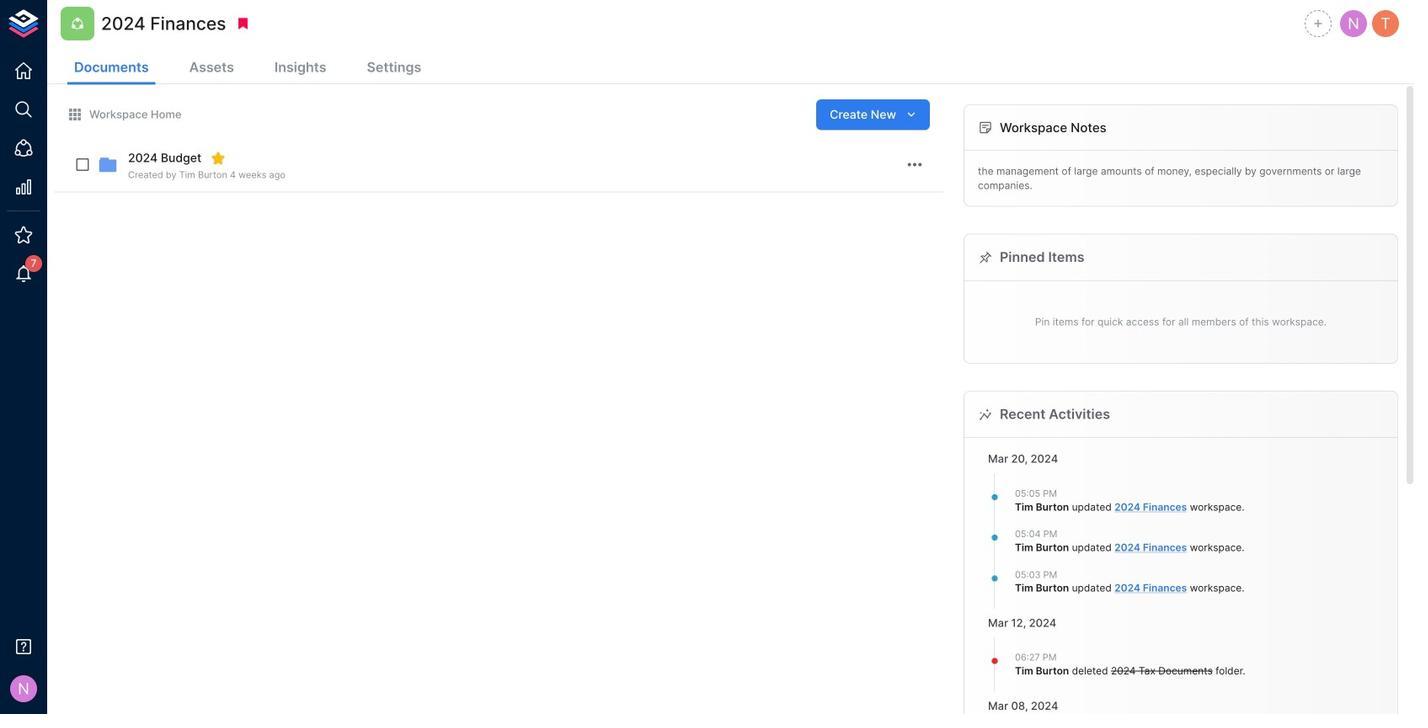 Task type: vqa. For each thing, say whether or not it's contained in the screenshot.
the right Management
no



Task type: describe. For each thing, give the bounding box(es) containing it.
remove bookmark image
[[235, 16, 251, 31]]

remove favorite image
[[211, 151, 226, 166]]



